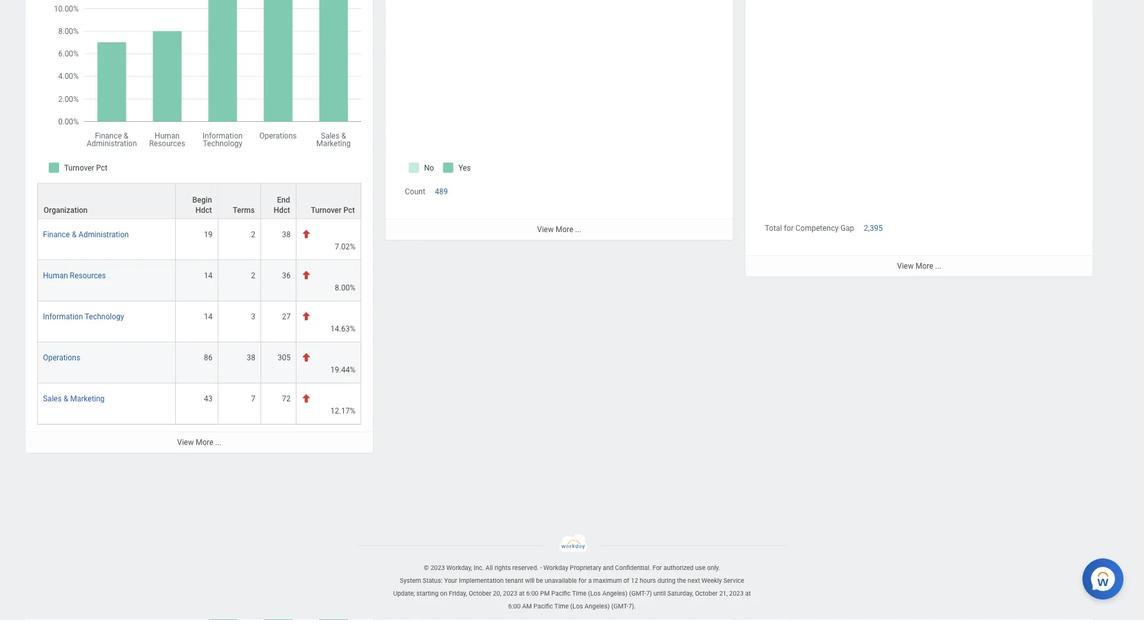 Task type: locate. For each thing, give the bounding box(es) containing it.
1 vertical spatial ...
[[215, 439, 222, 448]]

0 horizontal spatial (los
[[571, 603, 583, 611]]

5 row from the top
[[37, 343, 361, 384]]

0 vertical spatial view more ...
[[537, 225, 582, 234]]

2023 right the © on the left
[[431, 565, 445, 572]]

1 horizontal spatial &
[[72, 230, 77, 239]]

2 october from the left
[[695, 590, 718, 598]]

view more ... inside turnover by executive group element
[[177, 439, 222, 448]]

12.17%
[[331, 407, 356, 416]]

system
[[400, 578, 421, 585]]

0 horizontal spatial view
[[177, 439, 194, 448]]

pacific down pm at the bottom left
[[534, 603, 553, 611]]

3 row from the top
[[37, 260, 361, 302]]

resources
[[70, 271, 106, 280]]

time
[[573, 590, 587, 598], [555, 603, 569, 611]]

1 row from the top
[[37, 183, 361, 219]]

footer containing © 2023 workday, inc. all rights reserved. - workday proprietary and confidential. for authorized use only. system status: your implementation tenant will be unavailable for a maximum of 12 hours during the next weekly service update; starting on friday, october 20, 2023 at 6:00 pm pacific time (los angeles) (gmt-7) until saturday, october 21, 2023 at 6:00 am pacific time (los angeles) (gmt-7).
[[0, 535, 1145, 614]]

(los down for
[[571, 603, 583, 611]]

1 hdct from the left
[[196, 206, 212, 215]]

row containing sales & marketing
[[37, 384, 361, 425]]

2023
[[431, 565, 445, 572], [503, 590, 518, 598], [730, 590, 744, 598]]

pacific
[[552, 590, 571, 598], [534, 603, 553, 611]]

sales
[[43, 395, 62, 404]]

more for retirement eligibility by critical job element
[[556, 225, 574, 234]]

0 horizontal spatial &
[[64, 395, 68, 404]]

0 vertical spatial 6:00
[[526, 590, 539, 598]]

time down for
[[573, 590, 587, 598]]

1 vertical spatial view
[[177, 439, 194, 448]]

status:
[[423, 578, 443, 585]]

implementation
[[459, 578, 504, 585]]

1 at from the left
[[519, 590, 525, 598]]

38 down end hdct
[[282, 230, 291, 239]]

14 for 3
[[204, 313, 213, 322]]

row
[[37, 183, 361, 219], [37, 219, 361, 260], [37, 260, 361, 302], [37, 302, 361, 343], [37, 343, 361, 384], [37, 384, 361, 425]]

0 horizontal spatial at
[[519, 590, 525, 598]]

use
[[696, 565, 706, 572]]

14 up 86
[[204, 313, 213, 322]]

2
[[251, 230, 255, 239], [251, 271, 255, 280]]

turnover by executive group element
[[26, 0, 373, 453]]

angeles) down maximum
[[603, 590, 628, 598]]

1 vertical spatial 2
[[251, 271, 255, 280]]

1 horizontal spatial hdct
[[274, 206, 290, 215]]

at right 21,
[[746, 590, 751, 598]]

...
[[576, 225, 582, 234], [215, 439, 222, 448]]

more inside turnover by executive group element
[[196, 439, 214, 448]]

view inside retirement eligibility by critical job element
[[537, 225, 554, 234]]

... for turnover by executive group element
[[215, 439, 222, 448]]

(gmt-
[[630, 590, 647, 598], [612, 603, 629, 611]]

0 horizontal spatial view more ...
[[177, 439, 222, 448]]

confidential.
[[615, 565, 651, 572]]

(gmt- down of
[[612, 603, 629, 611]]

2 down terms
[[251, 230, 255, 239]]

1 vertical spatial view more ...
[[177, 439, 222, 448]]

1 horizontal spatial more
[[556, 225, 574, 234]]

(los
[[589, 590, 601, 598], [571, 603, 583, 611]]

0 vertical spatial 38
[[282, 230, 291, 239]]

(los down a
[[589, 590, 601, 598]]

14 down "19"
[[204, 271, 213, 280]]

more
[[556, 225, 574, 234], [196, 439, 214, 448]]

1 horizontal spatial 38
[[282, 230, 291, 239]]

6:00 left pm at the bottom left
[[526, 590, 539, 598]]

0 horizontal spatial october
[[469, 590, 492, 598]]

2 hdct from the left
[[274, 206, 290, 215]]

1 horizontal spatial october
[[695, 590, 718, 598]]

maximum
[[594, 578, 622, 585]]

0 horizontal spatial more
[[196, 439, 214, 448]]

1 horizontal spatial (gmt-
[[630, 590, 647, 598]]

0 vertical spatial ...
[[576, 225, 582, 234]]

0 horizontal spatial hdct
[[196, 206, 212, 215]]

... inside turnover by executive group element
[[215, 439, 222, 448]]

starting
[[417, 590, 439, 598]]

&
[[72, 230, 77, 239], [64, 395, 68, 404]]

1 horizontal spatial view more ... link
[[386, 219, 733, 240]]

october down weekly
[[695, 590, 718, 598]]

1 horizontal spatial 6:00
[[526, 590, 539, 598]]

angeles) down a
[[585, 603, 610, 611]]

21,
[[720, 590, 728, 598]]

305
[[278, 354, 291, 363]]

14 for 2
[[204, 271, 213, 280]]

14.63%
[[331, 325, 356, 334]]

at up am
[[519, 590, 525, 598]]

1 vertical spatial (gmt-
[[612, 603, 629, 611]]

information
[[43, 313, 83, 322]]

7).
[[629, 603, 636, 611]]

1 vertical spatial pacific
[[534, 603, 553, 611]]

6:00
[[526, 590, 539, 598], [509, 603, 521, 611]]

1 vertical spatial 38
[[247, 354, 255, 363]]

0 vertical spatial pacific
[[552, 590, 571, 598]]

4 row from the top
[[37, 302, 361, 343]]

row up 86
[[37, 302, 361, 343]]

1 vertical spatial &
[[64, 395, 68, 404]]

1 vertical spatial view more ... link
[[26, 432, 373, 453]]

the
[[678, 578, 687, 585]]

1 vertical spatial 6:00
[[509, 603, 521, 611]]

6:00 left am
[[509, 603, 521, 611]]

service
[[724, 578, 745, 585]]

finance & administration
[[43, 230, 129, 239]]

0 vertical spatial 2
[[251, 230, 255, 239]]

rights
[[495, 565, 511, 572]]

1 2 from the top
[[251, 230, 255, 239]]

0 horizontal spatial ...
[[215, 439, 222, 448]]

489 button
[[435, 187, 450, 197]]

view more ... link for retirement eligibility by critical job element
[[386, 219, 733, 240]]

sales & marketing link
[[43, 392, 105, 404]]

... inside retirement eligibility by critical job element
[[576, 225, 582, 234]]

hdct down the end
[[274, 206, 290, 215]]

view for turnover by executive group element
[[177, 439, 194, 448]]

0 vertical spatial time
[[573, 590, 587, 598]]

19.44%
[[331, 366, 356, 375]]

workday
[[544, 565, 569, 572]]

begin
[[192, 196, 212, 205]]

43
[[204, 395, 213, 404]]

0 vertical spatial view more ... link
[[386, 219, 733, 240]]

1 vertical spatial time
[[555, 603, 569, 611]]

2 14 from the top
[[204, 313, 213, 322]]

view more ...
[[537, 225, 582, 234], [177, 439, 222, 448]]

36
[[282, 271, 291, 280]]

more inside retirement eligibility by critical job element
[[556, 225, 574, 234]]

1 horizontal spatial view
[[537, 225, 554, 234]]

row down "19"
[[37, 260, 361, 302]]

& for sales
[[64, 395, 68, 404]]

row down 86
[[37, 384, 361, 425]]

0 vertical spatial more
[[556, 225, 574, 234]]

3
[[251, 313, 255, 322]]

row down begin hdct
[[37, 219, 361, 260]]

and
[[603, 565, 614, 572]]

until
[[654, 590, 666, 598]]

view more ... inside retirement eligibility by critical job element
[[537, 225, 582, 234]]

38 left 305
[[247, 354, 255, 363]]

for
[[653, 565, 662, 572]]

& right 'finance'
[[72, 230, 77, 239]]

©
[[424, 565, 429, 572]]

2023 right 20,
[[503, 590, 518, 598]]

1 horizontal spatial ...
[[576, 225, 582, 234]]

hdct down begin
[[196, 206, 212, 215]]

time down "unavailable"
[[555, 603, 569, 611]]

0 horizontal spatial 38
[[247, 354, 255, 363]]

next
[[688, 578, 700, 585]]

human
[[43, 271, 68, 280]]

view more ... link
[[386, 219, 733, 240], [26, 432, 373, 453]]

hdct inside begin hdct
[[196, 206, 212, 215]]

& inside "link"
[[64, 395, 68, 404]]

angeles)
[[603, 590, 628, 598], [585, 603, 610, 611]]

october down implementation
[[469, 590, 492, 598]]

1 vertical spatial more
[[196, 439, 214, 448]]

1 vertical spatial angeles)
[[585, 603, 610, 611]]

2 row from the top
[[37, 219, 361, 260]]

hdct
[[196, 206, 212, 215], [274, 206, 290, 215]]

view more ... for retirement eligibility by critical job element
[[537, 225, 582, 234]]

pacific down "unavailable"
[[552, 590, 571, 598]]

reserved.
[[513, 565, 539, 572]]

footer
[[0, 535, 1145, 614]]

workday,
[[447, 565, 472, 572]]

1 vertical spatial (los
[[571, 603, 583, 611]]

be
[[536, 578, 543, 585]]

2 2 from the top
[[251, 271, 255, 280]]

2023 right 21,
[[730, 590, 744, 598]]

1 14 from the top
[[204, 271, 213, 280]]

update;
[[393, 590, 415, 598]]

row up 43
[[37, 343, 361, 384]]

2 horizontal spatial 2023
[[730, 590, 744, 598]]

0 horizontal spatial time
[[555, 603, 569, 611]]

row containing operations
[[37, 343, 361, 384]]

19
[[204, 230, 213, 239]]

0 horizontal spatial (gmt-
[[612, 603, 629, 611]]

(gmt- down 12
[[630, 590, 647, 598]]

0 vertical spatial 14
[[204, 271, 213, 280]]

38
[[282, 230, 291, 239], [247, 354, 255, 363]]

& right sales
[[64, 395, 68, 404]]

1 horizontal spatial view more ...
[[537, 225, 582, 234]]

turnover
[[311, 206, 342, 215]]

at
[[519, 590, 525, 598], [746, 590, 751, 598]]

1 vertical spatial 14
[[204, 313, 213, 322]]

0 vertical spatial (los
[[589, 590, 601, 598]]

on
[[440, 590, 448, 598]]

0 horizontal spatial view more ... link
[[26, 432, 373, 453]]

0 vertical spatial &
[[72, 230, 77, 239]]

2 at from the left
[[746, 590, 751, 598]]

view inside turnover by executive group element
[[177, 439, 194, 448]]

retirement eligibility by critical job element
[[386, 0, 733, 240]]

0 vertical spatial view
[[537, 225, 554, 234]]

2 left 36
[[251, 271, 255, 280]]

1 horizontal spatial at
[[746, 590, 751, 598]]

27
[[282, 313, 291, 322]]

operations
[[43, 354, 80, 363]]

terms
[[233, 206, 255, 215]]

6 row from the top
[[37, 384, 361, 425]]

row up "19"
[[37, 183, 361, 219]]



Task type: describe. For each thing, give the bounding box(es) containing it.
end hdct
[[274, 196, 290, 215]]

during
[[658, 578, 676, 585]]

administration
[[79, 230, 129, 239]]

end hdct button
[[261, 184, 296, 219]]

hours
[[640, 578, 656, 585]]

turnover pct button
[[297, 184, 361, 219]]

view more ... for turnover by executive group element
[[177, 439, 222, 448]]

1 horizontal spatial (los
[[589, 590, 601, 598]]

of
[[624, 578, 630, 585]]

technology
[[85, 313, 124, 322]]

2 for 38
[[251, 230, 255, 239]]

86
[[204, 354, 213, 363]]

1 october from the left
[[469, 590, 492, 598]]

489
[[435, 187, 448, 196]]

row containing finance & administration
[[37, 219, 361, 260]]

0 horizontal spatial 2023
[[431, 565, 445, 572]]

2 for 36
[[251, 271, 255, 280]]

only.
[[708, 565, 721, 572]]

more for turnover by executive group element
[[196, 439, 214, 448]]

tenant
[[506, 578, 524, 585]]

0 vertical spatial angeles)
[[603, 590, 628, 598]]

authorized
[[664, 565, 694, 572]]

hdct for begin
[[196, 206, 212, 215]]

hdct for end
[[274, 206, 290, 215]]

12
[[631, 578, 639, 585]]

row containing information technology
[[37, 302, 361, 343]]

will
[[525, 578, 535, 585]]

8.00%
[[335, 284, 356, 293]]

information technology
[[43, 313, 124, 322]]

inc.
[[474, 565, 484, 572]]

7)
[[647, 590, 652, 598]]

& for finance
[[72, 230, 77, 239]]

begin hdct button
[[176, 184, 218, 219]]

a
[[589, 578, 592, 585]]

1 horizontal spatial 2023
[[503, 590, 518, 598]]

count
[[405, 187, 426, 196]]

-
[[541, 565, 542, 572]]

human resources
[[43, 271, 106, 280]]

© 2023 workday, inc. all rights reserved. - workday proprietary and confidential. for authorized use only. system status: your implementation tenant will be unavailable for a maximum of 12 hours during the next weekly service update; starting on friday, october 20, 2023 at 6:00 pm pacific time (los angeles) (gmt-7) until saturday, october 21, 2023 at 6:00 am pacific time (los angeles) (gmt-7).
[[393, 565, 751, 611]]

human resources link
[[43, 269, 106, 280]]

end
[[277, 196, 290, 205]]

marketing
[[70, 395, 105, 404]]

20,
[[493, 590, 502, 598]]

am
[[523, 603, 532, 611]]

for
[[579, 578, 587, 585]]

pct
[[344, 206, 355, 215]]

proprietary
[[570, 565, 602, 572]]

0 horizontal spatial 6:00
[[509, 603, 521, 611]]

row containing begin hdct
[[37, 183, 361, 219]]

7.02%
[[335, 242, 356, 251]]

1 horizontal spatial time
[[573, 590, 587, 598]]

information technology link
[[43, 310, 124, 322]]

terms button
[[219, 184, 261, 219]]

your
[[444, 578, 457, 585]]

saturday,
[[668, 590, 694, 598]]

72
[[282, 395, 291, 404]]

0 vertical spatial (gmt-
[[630, 590, 647, 598]]

... for retirement eligibility by critical job element
[[576, 225, 582, 234]]

row containing human resources
[[37, 260, 361, 302]]

sales & marketing
[[43, 395, 105, 404]]

begin hdct
[[192, 196, 212, 215]]

friday,
[[449, 590, 467, 598]]

finance
[[43, 230, 70, 239]]

view more ... link for turnover by executive group element
[[26, 432, 373, 453]]

7
[[251, 395, 255, 404]]

organization
[[44, 206, 88, 215]]

finance & administration link
[[43, 228, 129, 239]]

operations link
[[43, 351, 80, 363]]

organization button
[[38, 184, 175, 219]]

all
[[486, 565, 493, 572]]

weekly
[[702, 578, 722, 585]]

view for retirement eligibility by critical job element
[[537, 225, 554, 234]]

turnover pct
[[311, 206, 355, 215]]

unavailable
[[545, 578, 577, 585]]

skills gap analysis element
[[746, 0, 1093, 503]]

pm
[[540, 590, 550, 598]]



Task type: vqa. For each thing, say whether or not it's contained in the screenshot.


